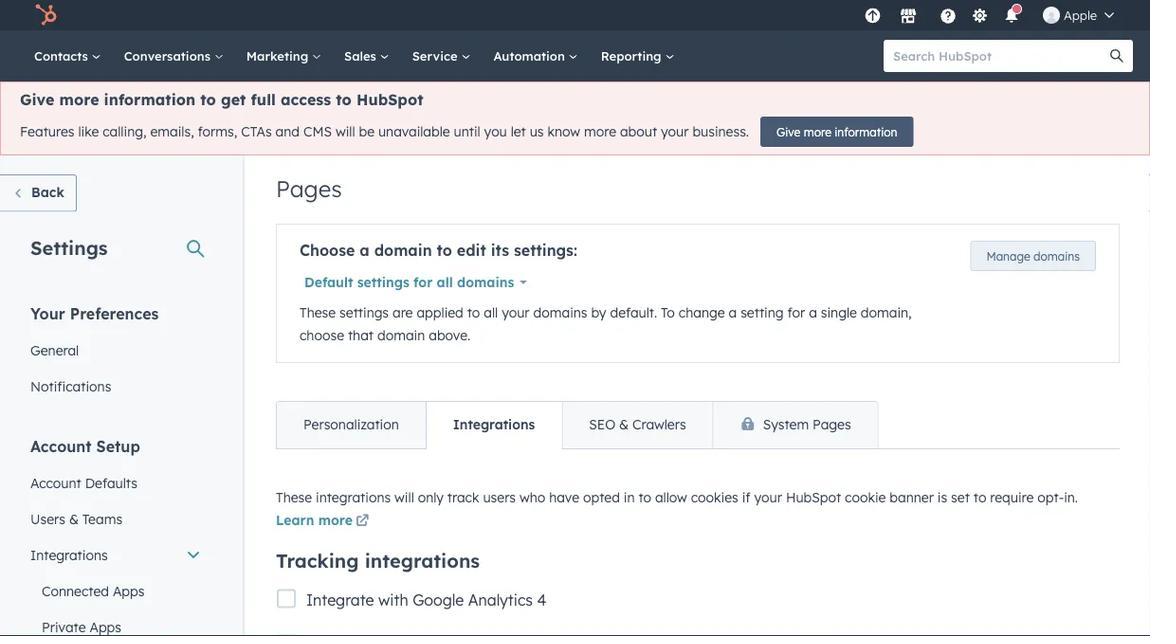 Task type: vqa. For each thing, say whether or not it's contained in the screenshot.
Apple popup button
yes



Task type: describe. For each thing, give the bounding box(es) containing it.
and
[[276, 124, 300, 140]]

1 horizontal spatial hubspot
[[786, 490, 842, 506]]

marketplaces image
[[900, 9, 917, 26]]

2 horizontal spatial a
[[809, 305, 818, 321]]

give more information
[[777, 125, 898, 139]]

track
[[448, 490, 480, 506]]

apple
[[1064, 7, 1098, 23]]

to right 'access'
[[336, 90, 352, 109]]

hubspot image
[[34, 4, 57, 27]]

0 vertical spatial will
[[336, 124, 355, 140]]

default settings for all domains
[[305, 274, 514, 291]]

are
[[393, 305, 413, 321]]

& for teams
[[69, 511, 79, 528]]

hubspot link
[[23, 4, 71, 27]]

defaults
[[85, 475, 138, 491]]

preferences
[[70, 304, 159, 323]]

reporting
[[601, 48, 666, 64]]

settings image
[[972, 8, 989, 25]]

personalization
[[304, 416, 399, 433]]

system pages
[[763, 416, 852, 433]]

set
[[952, 490, 970, 506]]

know
[[548, 124, 581, 140]]

tracking integrations
[[276, 549, 480, 573]]

forms,
[[198, 124, 237, 140]]

general link
[[19, 333, 213, 369]]

0 vertical spatial your
[[661, 124, 689, 140]]

choose a domain to edit its settings:
[[300, 241, 578, 260]]

edit
[[457, 241, 486, 260]]

manage domains link
[[971, 241, 1097, 271]]

integrate with google analytics 4
[[306, 591, 547, 610]]

have
[[550, 490, 580, 506]]

your preferences
[[30, 304, 159, 323]]

opt-
[[1038, 490, 1065, 506]]

more for learn more
[[318, 512, 353, 529]]

google
[[413, 591, 464, 610]]

private apps link
[[19, 610, 213, 637]]

2 horizontal spatial your
[[755, 490, 783, 506]]

upgrade link
[[861, 5, 885, 25]]

navigation containing personalization
[[276, 401, 879, 450]]

choose
[[300, 241, 355, 260]]

domain inside "these settings are applied to all your domains by default. to change a setting for a single domain, choose that domain above."
[[378, 327, 425, 344]]

tracking
[[276, 549, 359, 573]]

settings link
[[969, 5, 992, 25]]

opted
[[583, 490, 620, 506]]

more for give more information
[[804, 125, 832, 139]]

settings
[[30, 236, 108, 259]]

Search HubSpot search field
[[884, 40, 1117, 72]]

account defaults link
[[19, 465, 213, 501]]

reporting link
[[590, 30, 686, 82]]

settings:
[[514, 241, 578, 260]]

default settings for all domains button
[[300, 264, 540, 302]]

above.
[[429, 327, 471, 344]]

integrations for tracking
[[365, 549, 480, 573]]

be
[[359, 124, 375, 140]]

these for these settings are applied to all your domains by default. to change a setting for a single domain, choose that domain above.
[[300, 305, 336, 321]]

connected apps link
[[19, 574, 213, 610]]

contacts link
[[23, 30, 113, 82]]

account for account defaults
[[30, 475, 81, 491]]

these for these integrations will only track users who have opted in to allow cookies if your hubspot cookie banner is set to require opt-in.
[[276, 490, 312, 506]]

learn
[[276, 512, 314, 529]]

its
[[491, 241, 510, 260]]

full
[[251, 90, 276, 109]]

give for give more information
[[777, 125, 801, 139]]

general
[[30, 342, 79, 359]]

& for crawlers
[[620, 416, 629, 433]]

marketing link
[[235, 30, 333, 82]]

ctas
[[241, 124, 272, 140]]

you
[[484, 124, 507, 140]]

with
[[379, 591, 409, 610]]

domain,
[[861, 305, 912, 321]]

like
[[78, 124, 99, 140]]

users & teams
[[30, 511, 122, 528]]

crawlers
[[633, 416, 687, 433]]

marketplaces button
[[889, 0, 929, 30]]

back
[[31, 184, 64, 201]]

integrate
[[306, 591, 374, 610]]

1 horizontal spatial a
[[729, 305, 737, 321]]

integrations inside "account setup" element
[[30, 547, 108, 564]]

default
[[305, 274, 353, 291]]

change
[[679, 305, 725, 321]]

all inside popup button
[[437, 274, 453, 291]]

sales link
[[333, 30, 401, 82]]

information for give more information to get full access to hubspot
[[104, 90, 196, 109]]

for inside "these settings are applied to all your domains by default. to change a setting for a single domain, choose that domain above."
[[788, 305, 806, 321]]

account setup
[[30, 437, 140, 456]]

marketing
[[246, 48, 312, 64]]

2 horizontal spatial domains
[[1034, 249, 1081, 263]]

apple button
[[1032, 0, 1126, 30]]

choose
[[300, 327, 344, 344]]

about
[[620, 124, 658, 140]]

search image
[[1111, 49, 1124, 63]]

to right in
[[639, 490, 652, 506]]

allow
[[656, 490, 688, 506]]

all inside "these settings are applied to all your domains by default. to change a setting for a single domain, choose that domain above."
[[484, 305, 498, 321]]

applied
[[417, 305, 464, 321]]

link opens in a new window image
[[356, 516, 369, 529]]

single
[[821, 305, 858, 321]]

notifications button
[[996, 0, 1028, 30]]

banner
[[890, 490, 934, 506]]



Task type: locate. For each thing, give the bounding box(es) containing it.
learn more
[[276, 512, 353, 529]]

0 vertical spatial &
[[620, 416, 629, 433]]

teams
[[82, 511, 122, 528]]

your preferences element
[[19, 303, 213, 405]]

us
[[530, 124, 544, 140]]

users
[[30, 511, 65, 528]]

0 horizontal spatial hubspot
[[357, 90, 424, 109]]

& inside "account setup" element
[[69, 511, 79, 528]]

4
[[537, 591, 547, 610]]

settings for default
[[357, 274, 410, 291]]

1 horizontal spatial pages
[[813, 416, 852, 433]]

settings inside "these settings are applied to all your domains by default. to change a setting for a single domain, choose that domain above."
[[340, 305, 389, 321]]

to up above.
[[467, 305, 480, 321]]

sales
[[344, 48, 380, 64]]

domain down are
[[378, 327, 425, 344]]

domains down edit
[[457, 274, 514, 291]]

1 vertical spatial domains
[[457, 274, 514, 291]]

service link
[[401, 30, 482, 82]]

unavailable
[[379, 124, 450, 140]]

0 horizontal spatial for
[[414, 274, 433, 291]]

integrations up connected
[[30, 547, 108, 564]]

only
[[418, 490, 444, 506]]

0 vertical spatial apps
[[113, 583, 145, 600]]

integrations up link opens in a new window image on the bottom left of the page
[[316, 490, 391, 506]]

setting
[[741, 305, 784, 321]]

domains left by
[[534, 305, 588, 321]]

to left get
[[201, 90, 216, 109]]

upgrade image
[[865, 8, 882, 25]]

settings for these
[[340, 305, 389, 321]]

pages inside button
[[813, 416, 852, 433]]

these inside "these settings are applied to all your domains by default. to change a setting for a single domain, choose that domain above."
[[300, 305, 336, 321]]

pages right "system"
[[813, 416, 852, 433]]

search button
[[1101, 40, 1134, 72]]

features like calling, emails, forms, ctas and cms will be unavailable until you let us know more about your business.
[[20, 124, 750, 140]]

apps
[[113, 583, 145, 600], [90, 619, 121, 636]]

for inside popup button
[[414, 274, 433, 291]]

help image
[[940, 9, 957, 26]]

1 vertical spatial integrations
[[30, 547, 108, 564]]

in
[[624, 490, 635, 506]]

will left only
[[395, 490, 414, 506]]

these up learn
[[276, 490, 312, 506]]

notifications
[[30, 378, 111, 395]]

1 vertical spatial apps
[[90, 619, 121, 636]]

manage domains
[[987, 249, 1081, 263]]

1 vertical spatial information
[[835, 125, 898, 139]]

1 account from the top
[[30, 437, 92, 456]]

1 vertical spatial integrations button
[[19, 537, 213, 574]]

automation link
[[482, 30, 590, 82]]

users
[[483, 490, 516, 506]]

domains
[[1034, 249, 1081, 263], [457, 274, 514, 291], [534, 305, 588, 321]]

more for give more information to get full access to hubspot
[[59, 90, 99, 109]]

account for account setup
[[30, 437, 92, 456]]

0 vertical spatial hubspot
[[357, 90, 424, 109]]

cookies
[[691, 490, 739, 506]]

all up "applied"
[[437, 274, 453, 291]]

integrations up users
[[453, 416, 535, 433]]

information for give more information
[[835, 125, 898, 139]]

0 vertical spatial all
[[437, 274, 453, 291]]

your
[[661, 124, 689, 140], [502, 305, 530, 321], [755, 490, 783, 506]]

connected apps
[[42, 583, 145, 600]]

1 vertical spatial all
[[484, 305, 498, 321]]

& right seo
[[620, 416, 629, 433]]

0 horizontal spatial will
[[336, 124, 355, 140]]

1 horizontal spatial integrations
[[453, 416, 535, 433]]

pages down cms
[[276, 175, 342, 203]]

integrations button up users
[[426, 402, 562, 449]]

2 vertical spatial your
[[755, 490, 783, 506]]

1 horizontal spatial all
[[484, 305, 498, 321]]

a right the choose
[[360, 241, 370, 260]]

integrations
[[453, 416, 535, 433], [30, 547, 108, 564]]

help button
[[933, 0, 965, 30]]

account defaults
[[30, 475, 138, 491]]

a left setting
[[729, 305, 737, 321]]

hubspot left cookie
[[786, 490, 842, 506]]

1 vertical spatial account
[[30, 475, 81, 491]]

personalization button
[[277, 402, 426, 449]]

1 vertical spatial &
[[69, 511, 79, 528]]

back link
[[0, 175, 77, 212]]

0 horizontal spatial pages
[[276, 175, 342, 203]]

who
[[520, 490, 546, 506]]

domains inside "these settings are applied to all your domains by default. to change a setting for a single domain, choose that domain above."
[[534, 305, 588, 321]]

manage
[[987, 249, 1031, 263]]

to left edit
[[437, 241, 452, 260]]

1 vertical spatial your
[[502, 305, 530, 321]]

1 vertical spatial domain
[[378, 327, 425, 344]]

analytics
[[468, 591, 533, 610]]

domains inside popup button
[[457, 274, 514, 291]]

cookie
[[845, 490, 887, 506]]

0 vertical spatial integrations button
[[426, 402, 562, 449]]

account up "users"
[[30, 475, 81, 491]]

require
[[991, 490, 1034, 506]]

0 vertical spatial pages
[[276, 175, 342, 203]]

calling,
[[103, 124, 147, 140]]

0 vertical spatial settings
[[357, 274, 410, 291]]

setup
[[96, 437, 140, 456]]

to inside "these settings are applied to all your domains by default. to change a setting for a single domain, choose that domain above."
[[467, 305, 480, 321]]

integrations button down teams
[[19, 537, 213, 574]]

all
[[437, 274, 453, 291], [484, 305, 498, 321]]

0 vertical spatial integrations
[[316, 490, 391, 506]]

system
[[763, 416, 809, 433]]

0 horizontal spatial integrations button
[[19, 537, 213, 574]]

users & teams link
[[19, 501, 213, 537]]

1 horizontal spatial &
[[620, 416, 629, 433]]

bob builder image
[[1044, 7, 1061, 24]]

will
[[336, 124, 355, 140], [395, 490, 414, 506]]

in.
[[1065, 490, 1079, 506]]

0 horizontal spatial a
[[360, 241, 370, 260]]

0 vertical spatial information
[[104, 90, 196, 109]]

give more information link
[[761, 117, 914, 147]]

1 vertical spatial settings
[[340, 305, 389, 321]]

system pages button
[[713, 402, 878, 449]]

apple menu
[[860, 0, 1128, 30]]

1 horizontal spatial your
[[661, 124, 689, 140]]

a left single
[[809, 305, 818, 321]]

1 horizontal spatial domains
[[534, 305, 588, 321]]

1 horizontal spatial will
[[395, 490, 414, 506]]

give up features
[[20, 90, 54, 109]]

will left be
[[336, 124, 355, 140]]

1 horizontal spatial integrations button
[[426, 402, 562, 449]]

0 horizontal spatial domains
[[457, 274, 514, 291]]

conversations link
[[113, 30, 235, 82]]

give for give more information to get full access to hubspot
[[20, 90, 54, 109]]

& right "users"
[[69, 511, 79, 528]]

hubspot up the features like calling, emails, forms, ctas and cms will be unavailable until you let us know more about your business.
[[357, 90, 424, 109]]

& inside button
[[620, 416, 629, 433]]

your right if
[[755, 490, 783, 506]]

navigation
[[276, 401, 879, 450]]

0 horizontal spatial integrations
[[30, 547, 108, 564]]

1 vertical spatial pages
[[813, 416, 852, 433]]

connected
[[42, 583, 109, 600]]

access
[[281, 90, 331, 109]]

1 vertical spatial for
[[788, 305, 806, 321]]

private
[[42, 619, 86, 636]]

domain up default settings for all domains
[[374, 241, 432, 260]]

integrations for these
[[316, 490, 391, 506]]

these up choose
[[300, 305, 336, 321]]

0 vertical spatial integrations
[[453, 416, 535, 433]]

domains right "manage"
[[1034, 249, 1081, 263]]

1 horizontal spatial for
[[788, 305, 806, 321]]

emails,
[[150, 124, 194, 140]]

for
[[414, 274, 433, 291], [788, 305, 806, 321]]

account setup element
[[19, 436, 213, 637]]

apps for connected apps
[[113, 583, 145, 600]]

2 account from the top
[[30, 475, 81, 491]]

1 vertical spatial these
[[276, 490, 312, 506]]

until
[[454, 124, 481, 140]]

by
[[591, 305, 607, 321]]

1 horizontal spatial give
[[777, 125, 801, 139]]

your right about
[[661, 124, 689, 140]]

settings up the that
[[340, 305, 389, 321]]

your
[[30, 304, 65, 323]]

learn more link
[[276, 511, 373, 534]]

integrations up integrate with google analytics 4
[[365, 549, 480, 573]]

0 vertical spatial these
[[300, 305, 336, 321]]

1 horizontal spatial information
[[835, 125, 898, 139]]

domain
[[374, 241, 432, 260], [378, 327, 425, 344]]

to right set
[[974, 490, 987, 506]]

contacts
[[34, 48, 92, 64]]

0 vertical spatial domain
[[374, 241, 432, 260]]

0 horizontal spatial all
[[437, 274, 453, 291]]

1 vertical spatial give
[[777, 125, 801, 139]]

for right setting
[[788, 305, 806, 321]]

0 horizontal spatial your
[[502, 305, 530, 321]]

1 vertical spatial will
[[395, 490, 414, 506]]

all right "applied"
[[484, 305, 498, 321]]

get
[[221, 90, 246, 109]]

apps for private apps
[[90, 619, 121, 636]]

0 horizontal spatial give
[[20, 90, 54, 109]]

0 vertical spatial domains
[[1034, 249, 1081, 263]]

give right business.
[[777, 125, 801, 139]]

these settings are applied to all your domains by default. to change a setting for a single domain, choose that domain above.
[[300, 305, 912, 344]]

settings inside popup button
[[357, 274, 410, 291]]

service
[[412, 48, 461, 64]]

0 horizontal spatial information
[[104, 90, 196, 109]]

let
[[511, 124, 526, 140]]

0 vertical spatial give
[[20, 90, 54, 109]]

for up "applied"
[[414, 274, 433, 291]]

business.
[[693, 124, 750, 140]]

apps up the private apps link
[[113, 583, 145, 600]]

link opens in a new window image
[[356, 511, 369, 534]]

to
[[661, 305, 675, 321]]

that
[[348, 327, 374, 344]]

your inside "these settings are applied to all your domains by default. to change a setting for a single domain, choose that domain above."
[[502, 305, 530, 321]]

settings up are
[[357, 274, 410, 291]]

settings
[[357, 274, 410, 291], [340, 305, 389, 321]]

2 vertical spatial domains
[[534, 305, 588, 321]]

information
[[104, 90, 196, 109], [835, 125, 898, 139]]

0 vertical spatial for
[[414, 274, 433, 291]]

these integrations will only track users who have opted in to allow cookies if your hubspot cookie banner is set to require opt-in.
[[276, 490, 1079, 506]]

apps down connected apps link
[[90, 619, 121, 636]]

1 vertical spatial hubspot
[[786, 490, 842, 506]]

seo & crawlers button
[[562, 402, 713, 449]]

0 horizontal spatial &
[[69, 511, 79, 528]]

notifications image
[[1004, 9, 1021, 26]]

hubspot
[[357, 90, 424, 109], [786, 490, 842, 506]]

automation
[[494, 48, 569, 64]]

your down its
[[502, 305, 530, 321]]

1 vertical spatial integrations
[[365, 549, 480, 573]]

0 vertical spatial account
[[30, 437, 92, 456]]

notifications link
[[19, 369, 213, 405]]

account up account defaults
[[30, 437, 92, 456]]

seo & crawlers
[[589, 416, 687, 433]]

give
[[20, 90, 54, 109], [777, 125, 801, 139]]



